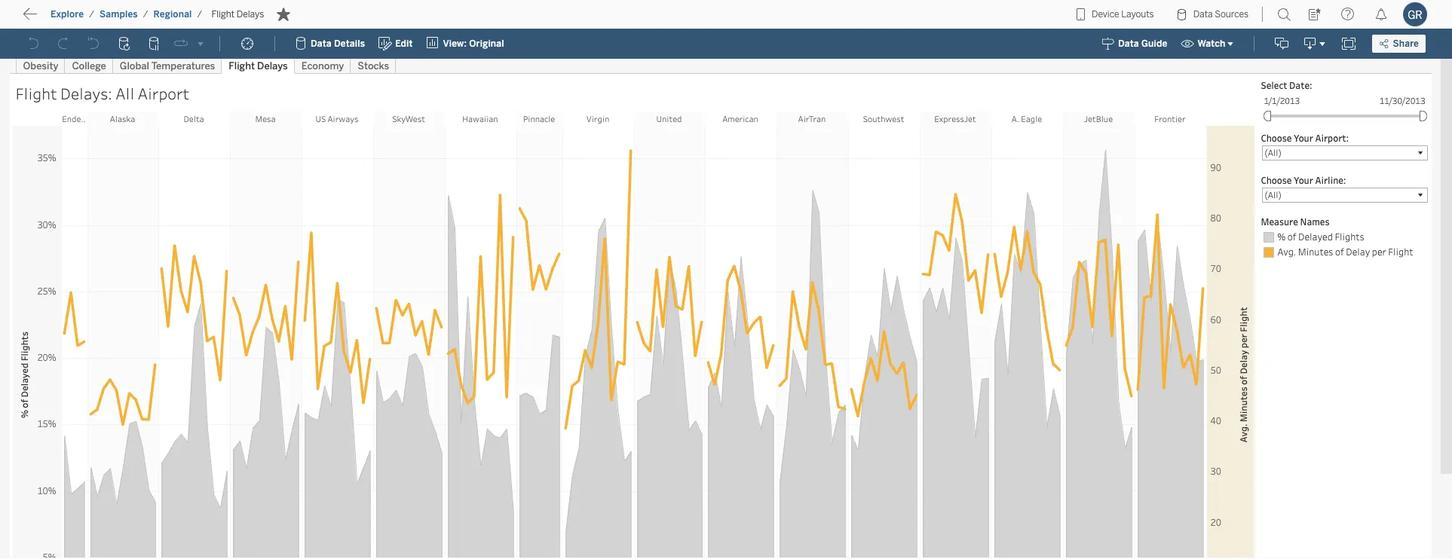 Task type: describe. For each thing, give the bounding box(es) containing it.
samples
[[100, 9, 138, 20]]

content
[[83, 11, 130, 26]]

regional
[[153, 9, 192, 20]]

3 / from the left
[[197, 9, 202, 20]]

flight
[[211, 9, 235, 20]]



Task type: locate. For each thing, give the bounding box(es) containing it.
2 horizontal spatial /
[[197, 9, 202, 20]]

delays
[[237, 9, 264, 20]]

flight delays
[[211, 9, 264, 20]]

explore / samples / regional /
[[51, 9, 202, 20]]

samples link
[[99, 8, 139, 20]]

1 / from the left
[[89, 9, 94, 20]]

/
[[89, 9, 94, 20], [143, 9, 148, 20], [197, 9, 202, 20]]

skip
[[39, 11, 65, 26]]

2 / from the left
[[143, 9, 148, 20]]

explore
[[51, 9, 84, 20]]

skip to content link
[[36, 8, 154, 29]]

explore link
[[50, 8, 85, 20]]

/ right samples
[[143, 9, 148, 20]]

to
[[68, 11, 80, 26]]

regional link
[[153, 8, 193, 20]]

skip to content
[[39, 11, 130, 26]]

/ left flight
[[197, 9, 202, 20]]

/ right to at the left of the page
[[89, 9, 94, 20]]

flight delays element
[[207, 9, 269, 20]]

0 horizontal spatial /
[[89, 9, 94, 20]]

1 horizontal spatial /
[[143, 9, 148, 20]]



Task type: vqa. For each thing, say whether or not it's contained in the screenshot.
you
no



